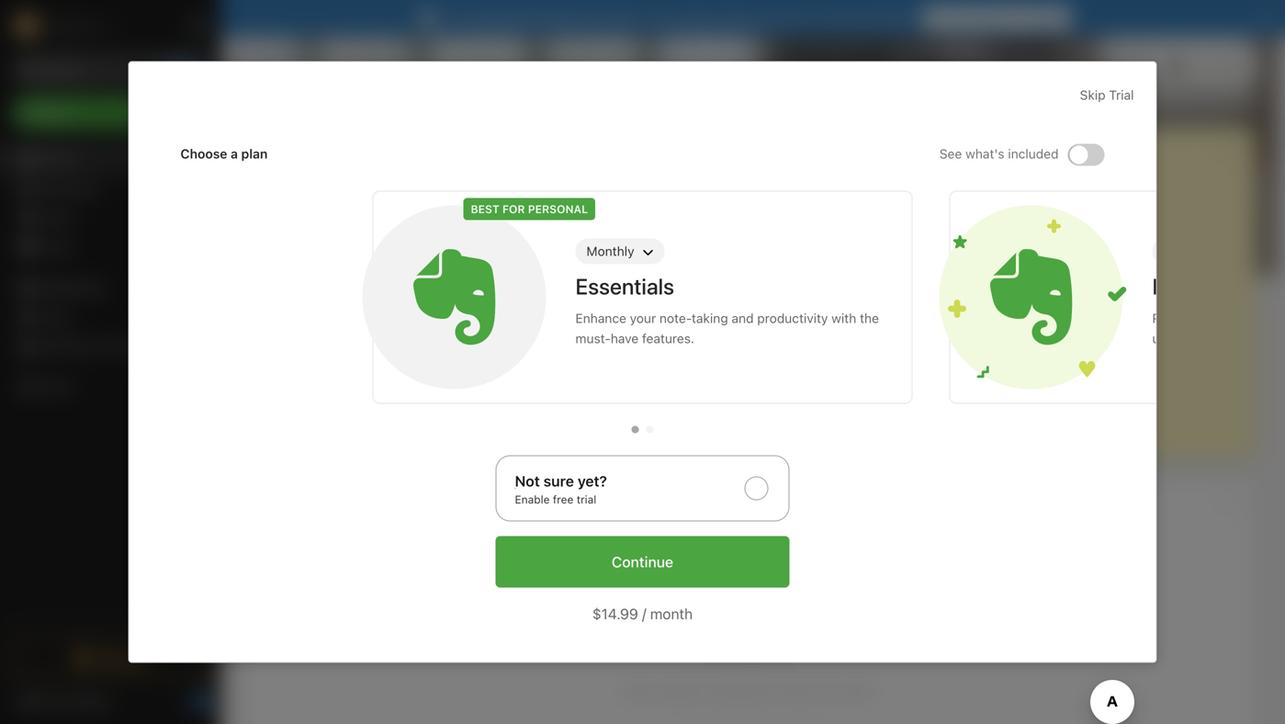 Task type: locate. For each thing, give the bounding box(es) containing it.
1 vertical spatial with
[[86, 339, 111, 354]]

0 vertical spatial the
[[860, 311, 879, 326]]

0 vertical spatial notes
[[257, 145, 300, 160]]

free
[[971, 11, 996, 26], [553, 493, 574, 506]]

useful
[[660, 682, 700, 700]]

settings image
[[187, 15, 210, 37]]

1 for from the left
[[587, 11, 604, 26]]

everything
[[1221, 311, 1283, 326]]

0 vertical spatial tab list
[[246, 173, 907, 191]]

tab
[[257, 173, 299, 191], [321, 173, 385, 191], [257, 526, 317, 544]]

productivity
[[758, 311, 828, 326]]

for inside button
[[999, 11, 1017, 26]]

try evernote personal for free: sync across all your devices. cancel anytime.
[[451, 11, 914, 26]]

free:
[[608, 11, 638, 26]]

tab list
[[246, 173, 907, 191], [246, 525, 1253, 544]]

not sure yet? enable free trial
[[515, 472, 607, 506]]

upgrade button
[[11, 640, 210, 676]]

tree
[[0, 144, 221, 623]]

see
[[940, 146, 963, 161]]

2023
[[1100, 60, 1127, 73]]

get it free for 7 days button
[[923, 6, 1071, 30]]

0 horizontal spatial notes
[[40, 210, 76, 225]]

choose
[[181, 146, 227, 161]]

days
[[1031, 11, 1060, 26]]

None search field
[[24, 53, 197, 86]]

sync
[[645, 11, 674, 26]]

month
[[650, 605, 693, 623]]

included
[[1008, 146, 1059, 161]]

best of everno
[[1153, 273, 1286, 299]]

notes inside button
[[257, 145, 300, 160]]

your up have
[[630, 311, 656, 326]]

1 vertical spatial your
[[630, 311, 656, 326]]

cancel
[[819, 11, 860, 26]]

notes link
[[0, 203, 220, 233]]

free down sure
[[553, 493, 574, 506]]

with inside "link"
[[86, 339, 111, 354]]

for
[[587, 11, 604, 26], [999, 11, 1017, 26]]

0 vertical spatial with
[[832, 311, 857, 326]]

with left the me
[[86, 339, 111, 354]]

the right from on the right bottom of page
[[818, 682, 840, 700]]

1 horizontal spatial for
[[999, 11, 1017, 26]]

notes inside tree
[[40, 210, 76, 225]]

with
[[832, 311, 857, 326], [86, 339, 111, 354]]

your right all on the top of page
[[737, 11, 763, 26]]

1 horizontal spatial with
[[832, 311, 857, 326]]

good afternoon, noah!
[[243, 55, 426, 77]]

free inside not sure yet? enable free trial
[[553, 493, 574, 506]]

enhance
[[576, 311, 627, 326]]

upgrade
[[95, 650, 150, 666]]

and
[[732, 311, 754, 326]]

scratch
[[949, 146, 1009, 161]]

best
[[1153, 273, 1197, 299]]

personal
[[528, 203, 588, 215]]

0 horizontal spatial your
[[630, 311, 656, 326]]

enable
[[515, 493, 550, 506]]

1 horizontal spatial free
[[971, 11, 996, 26]]

0 horizontal spatial the
[[818, 682, 840, 700]]

notes right a
[[257, 145, 300, 160]]

create new note
[[285, 340, 389, 358]]

a
[[231, 146, 238, 161]]

december
[[1019, 60, 1079, 73]]

0 vertical spatial your
[[737, 11, 763, 26]]

free right it
[[971, 11, 996, 26]]

shortcuts
[[41, 181, 99, 196]]

for left 7
[[999, 11, 1017, 26]]

1 horizontal spatial the
[[860, 311, 879, 326]]

notes up tasks
[[40, 210, 76, 225]]

1 vertical spatial tab list
[[246, 525, 1253, 544]]

Search text field
[[24, 53, 197, 86]]

tags button
[[0, 302, 220, 332]]

7
[[1020, 11, 1028, 26]]

tags
[[41, 309, 69, 325]]

notes button
[[254, 142, 322, 164]]

plan
[[241, 146, 268, 161]]

1 horizontal spatial notes
[[257, 145, 300, 160]]

your
[[737, 11, 763, 26], [630, 311, 656, 326]]

information
[[704, 682, 780, 700]]

2 for from the left
[[999, 11, 1017, 26]]

for left free:
[[587, 11, 604, 26]]

the right productivity
[[860, 311, 879, 326]]

web.
[[844, 682, 875, 700]]

audio tab
[[494, 525, 528, 544]]

trial
[[1110, 87, 1135, 103]]

save useful information from the web.
[[624, 682, 875, 700]]

create new note button
[[258, 208, 416, 445]]

1 vertical spatial notes
[[40, 210, 76, 225]]

everno
[[1226, 273, 1286, 299]]

tab list containing audio
[[246, 525, 1253, 544]]

2 tab list from the top
[[246, 525, 1253, 544]]

the
[[860, 311, 879, 326], [818, 682, 840, 700]]

0 vertical spatial free
[[971, 11, 996, 26]]

1 vertical spatial the
[[818, 682, 840, 700]]

0 horizontal spatial for
[[587, 11, 604, 26]]

scratch pad
[[949, 146, 1038, 161]]

skip trial
[[1080, 87, 1135, 103]]

good
[[243, 55, 287, 77]]

thursday,
[[954, 60, 1016, 73]]

get it free for 7 days
[[934, 11, 1060, 26]]

1 vertical spatial free
[[553, 493, 574, 506]]

evernote
[[474, 11, 528, 26]]

with right productivity
[[832, 311, 857, 326]]

0 horizontal spatial free
[[553, 493, 574, 506]]

0 horizontal spatial with
[[86, 339, 111, 354]]

with inside the enhance your note-taking and productivity with the must-have features.
[[832, 311, 857, 326]]

your inside the enhance your note-taking and productivity with the must-have features.
[[630, 311, 656, 326]]

emails tab
[[550, 525, 588, 544]]

note-
[[660, 311, 692, 326]]



Task type: describe. For each thing, give the bounding box(es) containing it.
free inside button
[[971, 11, 996, 26]]

customize button
[[1156, 51, 1256, 81]]

pad
[[1012, 146, 1038, 161]]

Start writing… text field
[[949, 174, 1255, 442]]

see what's included
[[940, 146, 1059, 161]]

anytime.
[[864, 11, 914, 26]]

tree containing home
[[0, 144, 221, 623]]

notebooks
[[41, 280, 106, 295]]

personal
[[531, 11, 584, 26]]

expand notebooks image
[[5, 280, 19, 295]]

trash link
[[0, 372, 220, 402]]

the inside the enhance your note-taking and productivity with the must-have features.
[[860, 311, 879, 326]]

new button
[[11, 97, 210, 130]]

it
[[960, 11, 968, 26]]

for for free:
[[587, 11, 604, 26]]

continue button
[[496, 536, 790, 588]]

/
[[642, 605, 647, 623]]

afternoon,
[[291, 55, 374, 77]]

customize
[[1189, 59, 1249, 72]]

best
[[471, 203, 500, 215]]

features.
[[642, 331, 695, 346]]

notebooks link
[[0, 273, 220, 302]]

tasks
[[40, 240, 74, 255]]

from
[[783, 682, 815, 700]]

note
[[361, 340, 389, 358]]

emails
[[550, 525, 588, 540]]

remember everything 
[[1153, 311, 1286, 346]]

home
[[40, 151, 76, 166]]

not
[[515, 472, 540, 490]]

for
[[503, 203, 525, 215]]

1 tab list from the top
[[246, 173, 907, 191]]

essentials
[[576, 273, 675, 299]]

$14.99
[[593, 605, 639, 623]]

1 horizontal spatial your
[[737, 11, 763, 26]]

thursday, december 14, 2023
[[954, 60, 1127, 73]]

best for personal
[[471, 203, 588, 215]]

$14.99 / month
[[593, 605, 693, 623]]

14,
[[1082, 60, 1097, 73]]

scratch pad button
[[945, 142, 1038, 165]]

what's
[[966, 146, 1005, 161]]

noah!
[[378, 55, 426, 77]]

must-
[[576, 331, 611, 346]]

try
[[451, 11, 470, 26]]

taking
[[692, 311, 728, 326]]

save
[[624, 682, 656, 700]]

monthly
[[587, 243, 635, 259]]

of
[[1202, 273, 1222, 299]]

skip
[[1080, 87, 1106, 103]]

for for 7
[[999, 11, 1017, 26]]

enhance your note-taking and productivity with the must-have features.
[[576, 311, 879, 346]]

new
[[331, 340, 358, 358]]

tasks button
[[0, 233, 220, 262]]

me
[[114, 339, 133, 354]]

across
[[678, 11, 717, 26]]

have
[[611, 331, 639, 346]]

sure
[[544, 472, 574, 490]]

shared with me link
[[0, 332, 220, 361]]

remember
[[1153, 311, 1217, 326]]

home link
[[0, 144, 221, 174]]

yet?
[[578, 472, 607, 490]]

new
[[40, 105, 67, 120]]

shared
[[40, 339, 82, 354]]

choose a plan
[[181, 146, 268, 161]]

shortcuts button
[[0, 174, 220, 203]]

get
[[934, 11, 956, 26]]

audio
[[494, 525, 528, 540]]

all
[[720, 11, 734, 26]]

continue
[[612, 553, 674, 571]]

trial
[[577, 493, 597, 506]]

create
[[285, 340, 328, 358]]

shared with me
[[40, 339, 133, 354]]



Task type: vqa. For each thing, say whether or not it's contained in the screenshot.
SKIP TRIAL
yes



